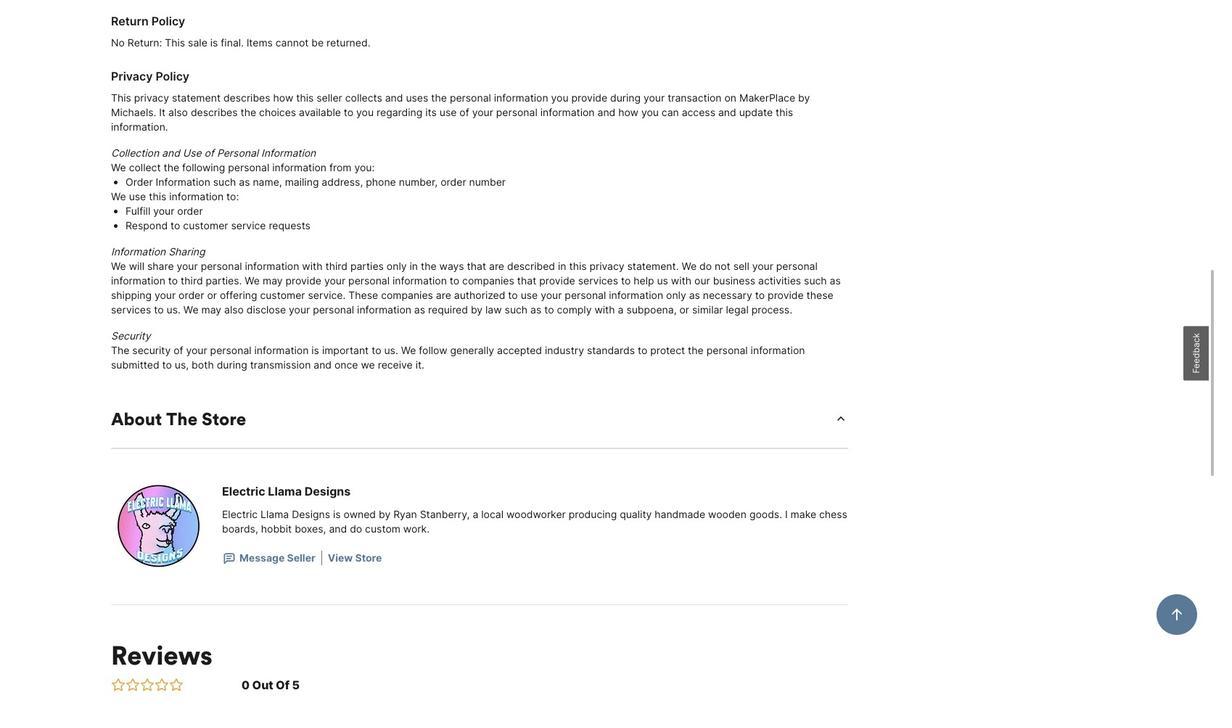Task type: locate. For each thing, give the bounding box(es) containing it.
0 vertical spatial use
[[440, 106, 457, 118]]

1 vertical spatial are
[[436, 289, 451, 301]]

no return: this sale is final. ltems cannot be returned.
[[111, 36, 371, 49]]

1 in from the left
[[410, 260, 418, 272]]

of
[[276, 678, 290, 693]]

access
[[682, 106, 716, 118]]

by up custom
[[379, 508, 391, 521]]

1 vertical spatial llama
[[261, 508, 289, 521]]

the right the protect
[[688, 344, 704, 356]]

only
[[387, 260, 407, 272], [666, 289, 687, 301]]

0 vertical spatial third
[[326, 260, 348, 272]]

we inside security the security of your personal information is important to us. we follow generally accepted industry standards to protect the personal information submitted to us, both during transmission and once we receive it.
[[401, 344, 416, 356]]

of right its
[[460, 106, 470, 118]]

similar
[[693, 303, 724, 316]]

with right comply at the left top
[[595, 303, 615, 316]]

1 horizontal spatial of
[[204, 147, 214, 159]]

0 horizontal spatial by
[[379, 508, 391, 521]]

you:
[[355, 161, 375, 174]]

0 horizontal spatial during
[[217, 359, 247, 371]]

also down offering
[[224, 303, 244, 316]]

0 horizontal spatial with
[[302, 260, 323, 272]]

law
[[486, 303, 502, 316]]

collects
[[345, 91, 382, 104]]

1 vertical spatial electric
[[222, 508, 258, 521]]

do inside 'electric llama designs is owned by ryan stanberry, a local woodworker producing quality handmade wooden goods. i make chess boards, hobbit boxes, and do custom work.'
[[350, 523, 362, 535]]

region containing return policy
[[111, 12, 849, 372]]

1 vertical spatial privacy
[[590, 260, 625, 272]]

the inside dropdown button
[[166, 408, 198, 430]]

us. inside security the security of your personal information is important to us. we follow generally accepted industry standards to protect the personal information submitted to us, both during transmission and once we receive it.
[[384, 344, 398, 356]]

business
[[713, 274, 756, 287]]

1 vertical spatial customer
[[260, 289, 305, 301]]

companies up authorized
[[463, 274, 515, 287]]

0 vertical spatial describes
[[224, 91, 270, 104]]

your up both
[[186, 344, 207, 356]]

the left ways
[[421, 260, 437, 272]]

follow
[[419, 344, 448, 356]]

0 horizontal spatial services
[[111, 303, 151, 316]]

do up our
[[700, 260, 712, 272]]

transaction
[[668, 91, 722, 104]]

this inside this privacy statement describes how this seller collects and uses the personal information you provide during your transaction on makerplace by michaels. it also describes the choices available to you regarding its use of your personal information and how you can access and update this information.
[[111, 91, 131, 104]]

personal
[[450, 91, 491, 104], [496, 106, 538, 118], [228, 161, 270, 174], [201, 260, 242, 272], [777, 260, 818, 272], [349, 274, 390, 287], [565, 289, 606, 301], [313, 303, 354, 316], [210, 344, 252, 356], [707, 344, 748, 356]]

message
[[240, 552, 285, 564]]

1 electric from the top
[[222, 484, 265, 499]]

0 vertical spatial during
[[611, 91, 641, 104]]

order
[[441, 176, 467, 188], [177, 205, 203, 217], [179, 289, 204, 301]]

1 horizontal spatial only
[[666, 289, 687, 301]]

2 vertical spatial information
[[111, 245, 166, 258]]

1 horizontal spatial or
[[680, 303, 690, 316]]

i
[[785, 508, 788, 521]]

to up security
[[154, 303, 164, 316]]

by down authorized
[[471, 303, 483, 316]]

a inside information sharing we will share your personal information with third parties only in the ways that are described in this privacy statement. we do not sell your personal information to third parties. we may provide your personal information to companies that provide services to help us with our business activities such as shipping your order or offering customer service. these companies are authorized to use your personal information only as necessary to provide these services to us. we may also disclose your personal information as required by law such as to comply with a subpoena, or similar legal process.
[[618, 303, 624, 316]]

1 vertical spatial describes
[[191, 106, 238, 118]]

number,
[[399, 176, 438, 188]]

2 vertical spatial of
[[174, 344, 183, 356]]

by right makerplace
[[799, 91, 810, 104]]

such
[[213, 176, 236, 188], [804, 274, 827, 287], [505, 303, 528, 316]]

no
[[111, 36, 125, 49]]

the up its
[[431, 91, 447, 104]]

and inside collection and use of personal information we collect the following personal information from you: order information such as name, mailing address, phone number, order number we use this information to: fulfill your order respond to customer service requests
[[162, 147, 180, 159]]

0 horizontal spatial or
[[207, 289, 217, 301]]

1 horizontal spatial are
[[489, 260, 505, 272]]

that
[[467, 260, 486, 272], [517, 274, 537, 287]]

how
[[273, 91, 293, 104], [619, 106, 639, 118]]

do down owned
[[350, 523, 362, 535]]

that right ways
[[467, 260, 486, 272]]

of up us,
[[174, 344, 183, 356]]

2 vertical spatial with
[[595, 303, 615, 316]]

information.
[[111, 121, 168, 133]]

our
[[695, 274, 711, 287]]

do for we
[[700, 260, 712, 272]]

with
[[302, 260, 323, 272], [671, 274, 692, 287], [595, 303, 615, 316]]

0 horizontal spatial may
[[201, 303, 221, 316]]

store inside dropdown button
[[202, 408, 246, 430]]

1 horizontal spatial how
[[619, 106, 639, 118]]

name,
[[253, 176, 282, 188]]

0 vertical spatial electric
[[222, 484, 265, 499]]

0 horizontal spatial this
[[111, 91, 131, 104]]

2 vertical spatial by
[[379, 508, 391, 521]]

collection and use of personal information we collect the following personal information from you: order information such as name, mailing address, phone number, order number we use this information to: fulfill your order respond to customer service requests
[[111, 147, 506, 232]]

in right described
[[558, 260, 567, 272]]

to right authorized
[[508, 289, 518, 301]]

standards
[[587, 344, 635, 356]]

such right law
[[505, 303, 528, 316]]

we up our
[[682, 260, 697, 272]]

this up available
[[296, 91, 314, 104]]

service.
[[308, 289, 346, 301]]

and left use
[[162, 147, 180, 159]]

of for collection and use of personal information we collect the following personal information from you: order information such as name, mailing address, phone number, order number we use this information to: fulfill your order respond to customer service requests
[[204, 147, 214, 159]]

policy up statement
[[156, 69, 190, 83]]

during
[[611, 91, 641, 104], [217, 359, 247, 371]]

0 vertical spatial customer
[[183, 219, 228, 232]]

designs up owned
[[305, 484, 351, 499]]

quality
[[620, 508, 652, 521]]

mailing
[[285, 176, 319, 188]]

1 horizontal spatial such
[[505, 303, 528, 316]]

and left once
[[314, 359, 332, 371]]

1 horizontal spatial do
[[700, 260, 712, 272]]

order up sharing
[[177, 205, 203, 217]]

information up mailing
[[261, 147, 316, 159]]

the right about
[[166, 408, 198, 430]]

view
[[328, 552, 353, 564]]

also
[[168, 106, 188, 118], [224, 303, 244, 316]]

a left 'local'
[[473, 508, 479, 521]]

1 horizontal spatial us.
[[384, 344, 398, 356]]

this up michaels.
[[111, 91, 131, 104]]

2 horizontal spatial by
[[799, 91, 810, 104]]

2 in from the left
[[558, 260, 567, 272]]

your up can
[[644, 91, 665, 104]]

to up we
[[372, 344, 382, 356]]

only right parties
[[387, 260, 407, 272]]

electric
[[222, 484, 265, 499], [222, 508, 258, 521]]

as left required
[[414, 303, 425, 316]]

use up fulfill
[[129, 190, 146, 203]]

information
[[261, 147, 316, 159], [156, 176, 210, 188], [111, 245, 166, 258]]

by
[[799, 91, 810, 104], [471, 303, 483, 316], [379, 508, 391, 521]]

electric inside 'electric llama designs is owned by ryan stanberry, a local woodworker producing quality handmade wooden goods. i make chess boards, hobbit boxes, and do custom work.'
[[222, 508, 258, 521]]

customer up disclose at the left top
[[260, 289, 305, 301]]

of inside security the security of your personal information is important to us. we follow generally accepted industry standards to protect the personal information submitted to us, both during transmission and once we receive it.
[[174, 344, 183, 356]]

a inside 'electric llama designs is owned by ryan stanberry, a local woodworker producing quality handmade wooden goods. i make chess boards, hobbit boxes, and do custom work.'
[[473, 508, 479, 521]]

1 vertical spatial during
[[217, 359, 247, 371]]

to left comply at the left top
[[545, 303, 554, 316]]

with right the us on the top right of the page
[[671, 274, 692, 287]]

offering
[[220, 289, 257, 301]]

0 vertical spatial that
[[467, 260, 486, 272]]

designs inside 'electric llama designs is owned by ryan stanberry, a local woodworker producing quality handmade wooden goods. i make chess boards, hobbit boxes, and do custom work.'
[[292, 508, 330, 521]]

or down parties.
[[207, 289, 217, 301]]

only down the us on the top right of the page
[[666, 289, 687, 301]]

to up sharing
[[171, 219, 180, 232]]

the inside collection and use of personal information we collect the following personal information from you: order information such as name, mailing address, phone number, order number we use this information to: fulfill your order respond to customer service requests
[[164, 161, 179, 174]]

tabler image
[[222, 551, 237, 566], [126, 678, 140, 693], [140, 678, 155, 693], [155, 678, 169, 693], [169, 678, 184, 693]]

it.
[[416, 359, 425, 371]]

we
[[361, 359, 375, 371]]

privacy left 'statement.'
[[590, 260, 625, 272]]

companies up required
[[381, 289, 433, 301]]

us. down share
[[167, 303, 181, 316]]

a left subpoena,
[[618, 303, 624, 316]]

returned.
[[327, 36, 371, 49]]

2 horizontal spatial of
[[460, 106, 470, 118]]

to down ways
[[450, 274, 460, 287]]

0 horizontal spatial privacy
[[134, 91, 169, 104]]

1 horizontal spatial may
[[263, 274, 283, 287]]

1 horizontal spatial the
[[166, 408, 198, 430]]

and left can
[[598, 106, 616, 118]]

authorized
[[454, 289, 506, 301]]

this down "order"
[[149, 190, 167, 203]]

0 vertical spatial of
[[460, 106, 470, 118]]

of inside collection and use of personal information we collect the following personal information from you: order information such as name, mailing address, phone number, order number we use this information to: fulfill your order respond to customer service requests
[[204, 147, 214, 159]]

as up these
[[830, 274, 841, 287]]

0 horizontal spatial the
[[111, 344, 130, 356]]

0 vertical spatial are
[[489, 260, 505, 272]]

do inside information sharing we will share your personal information with third parties only in the ways that are described in this privacy statement. we do not sell your personal information to third parties. we may provide your personal information to companies that provide services to help us with our business activities such as shipping your order or offering customer service. these companies are authorized to use your personal information only as necessary to provide these services to us. we may also disclose your personal information as required by law such as to comply with a subpoena, or similar legal process.
[[700, 260, 712, 272]]

information up will
[[111, 245, 166, 258]]

may up disclose at the left top
[[263, 274, 283, 287]]

us.
[[167, 303, 181, 316], [384, 344, 398, 356]]

collect
[[129, 161, 161, 174]]

your inside collection and use of personal information we collect the following personal information from you: order information such as name, mailing address, phone number, order number we use this information to: fulfill your order respond to customer service requests
[[153, 205, 174, 217]]

store right the view
[[355, 552, 382, 564]]

customer inside collection and use of personal information we collect the following personal information from you: order information such as name, mailing address, phone number, order number we use this information to: fulfill your order respond to customer service requests
[[183, 219, 228, 232]]

customer inside information sharing we will share your personal information with third parties only in the ways that are described in this privacy statement. we do not sell your personal information to third parties. we may provide your personal information to companies that provide services to help us with our business activities such as shipping your order or offering customer service. these companies are authorized to use your personal information only as necessary to provide these services to us. we may also disclose your personal information as required by law such as to comply with a subpoena, or similar legal process.
[[260, 289, 305, 301]]

to inside this privacy statement describes how this seller collects and uses the personal information you provide during your transaction on makerplace by michaels. it also describes the choices available to you regarding its use of your personal information and how you can access and update this information.
[[344, 106, 354, 118]]

to inside collection and use of personal information we collect the following personal information from you: order information such as name, mailing address, phone number, order number we use this information to: fulfill your order respond to customer service requests
[[171, 219, 180, 232]]

during right both
[[217, 359, 247, 371]]

1 vertical spatial services
[[111, 303, 151, 316]]

a
[[618, 303, 624, 316], [473, 508, 479, 521]]

0 horizontal spatial companies
[[381, 289, 433, 301]]

1 vertical spatial designs
[[292, 508, 330, 521]]

0 vertical spatial designs
[[305, 484, 351, 499]]

privacy
[[134, 91, 169, 104], [590, 260, 625, 272]]

0 vertical spatial this
[[165, 36, 185, 49]]

the for about
[[166, 408, 198, 430]]

ltems
[[247, 36, 273, 49]]

are
[[489, 260, 505, 272], [436, 289, 451, 301]]

how up choices
[[273, 91, 293, 104]]

1 horizontal spatial also
[[224, 303, 244, 316]]

1 vertical spatial is
[[312, 344, 319, 356]]

1 vertical spatial this
[[111, 91, 131, 104]]

this
[[296, 91, 314, 104], [776, 106, 794, 118], [149, 190, 167, 203], [569, 260, 587, 272]]

will
[[129, 260, 144, 272]]

third down sharing
[[181, 274, 203, 287]]

1 vertical spatial by
[[471, 303, 483, 316]]

information down following
[[156, 176, 210, 188]]

services down shipping
[[111, 303, 151, 316]]

in
[[410, 260, 418, 272], [558, 260, 567, 272]]

store
[[202, 408, 246, 430], [355, 552, 382, 564]]

this up comply at the left top
[[569, 260, 587, 272]]

we
[[111, 161, 126, 174], [111, 190, 126, 203], [111, 260, 126, 272], [682, 260, 697, 272], [245, 274, 260, 287], [184, 303, 199, 316], [401, 344, 416, 356]]

0 horizontal spatial in
[[410, 260, 418, 272]]

0 vertical spatial llama
[[268, 484, 302, 499]]

are up required
[[436, 289, 451, 301]]

final.
[[221, 36, 244, 49]]

in left ways
[[410, 260, 418, 272]]

the left choices
[[241, 106, 256, 118]]

the down "security" in the top of the page
[[111, 344, 130, 356]]

do
[[700, 260, 712, 272], [350, 523, 362, 535]]

us. inside information sharing we will share your personal information with third parties only in the ways that are described in this privacy statement. we do not sell your personal information to third parties. we may provide your personal information to companies that provide services to help us with our business activities such as shipping your order or offering customer service. these companies are authorized to use your personal information only as necessary to provide these services to us. we may also disclose your personal information as required by law such as to comply with a subpoena, or similar legal process.
[[167, 303, 181, 316]]

is right the "sale"
[[210, 36, 218, 49]]

as up to:
[[239, 176, 250, 188]]

1 vertical spatial the
[[166, 408, 198, 430]]

as down our
[[689, 289, 700, 301]]

1 horizontal spatial store
[[355, 552, 382, 564]]

1 vertical spatial order
[[177, 205, 203, 217]]

1 vertical spatial may
[[201, 303, 221, 316]]

0 vertical spatial by
[[799, 91, 810, 104]]

policy up return:
[[151, 14, 185, 28]]

during left transaction
[[611, 91, 641, 104]]

that down described
[[517, 274, 537, 287]]

2 vertical spatial is
[[333, 508, 341, 521]]

0 horizontal spatial also
[[168, 106, 188, 118]]

1 vertical spatial store
[[355, 552, 382, 564]]

1 horizontal spatial is
[[312, 344, 319, 356]]

0 vertical spatial a
[[618, 303, 624, 316]]

of up following
[[204, 147, 214, 159]]

1 horizontal spatial privacy
[[590, 260, 625, 272]]

designs for electric llama designs
[[305, 484, 351, 499]]

use inside collection and use of personal information we collect the following personal information from you: order information such as name, mailing address, phone number, order number we use this information to: fulfill your order respond to customer service requests
[[129, 190, 146, 203]]

collection
[[111, 147, 159, 159]]

is left important
[[312, 344, 319, 356]]

0 vertical spatial us.
[[167, 303, 181, 316]]

such inside collection and use of personal information we collect the following personal information from you: order information such as name, mailing address, phone number, order number we use this information to: fulfill your order respond to customer service requests
[[213, 176, 236, 188]]

1 vertical spatial also
[[224, 303, 244, 316]]

0 vertical spatial information
[[261, 147, 316, 159]]

during inside security the security of your personal information is important to us. we follow generally accepted industry standards to protect the personal information submitted to us, both during transmission and once we receive it.
[[217, 359, 247, 371]]

1 horizontal spatial during
[[611, 91, 641, 104]]

reviews
[[111, 639, 213, 672]]

0 horizontal spatial a
[[473, 508, 479, 521]]

your up respond
[[153, 205, 174, 217]]

0 vertical spatial services
[[578, 274, 619, 287]]

can
[[662, 106, 679, 118]]

0 horizontal spatial customer
[[183, 219, 228, 232]]

0 horizontal spatial do
[[350, 523, 362, 535]]

0 vertical spatial how
[[273, 91, 293, 104]]

such up these
[[804, 274, 827, 287]]

statement
[[172, 91, 221, 104]]

1 horizontal spatial a
[[618, 303, 624, 316]]

privacy up it at the left top of the page
[[134, 91, 169, 104]]

1 vertical spatial or
[[680, 303, 690, 316]]

store down both
[[202, 408, 246, 430]]

generally
[[450, 344, 494, 356]]

order down sharing
[[179, 289, 204, 301]]

llama inside 'electric llama designs is owned by ryan stanberry, a local woodworker producing quality handmade wooden goods. i make chess boards, hobbit boxes, and do custom work.'
[[261, 508, 289, 521]]

provide
[[572, 91, 608, 104], [286, 274, 322, 287], [540, 274, 576, 287], [768, 289, 804, 301]]

and inside 'electric llama designs is owned by ryan stanberry, a local woodworker producing quality handmade wooden goods. i make chess boards, hobbit boxes, and do custom work.'
[[329, 523, 347, 535]]

1 vertical spatial of
[[204, 147, 214, 159]]

1 horizontal spatial customer
[[260, 289, 305, 301]]

0 horizontal spatial is
[[210, 36, 218, 49]]

is left owned
[[333, 508, 341, 521]]

to
[[344, 106, 354, 118], [171, 219, 180, 232], [168, 274, 178, 287], [450, 274, 460, 287], [621, 274, 631, 287], [508, 289, 518, 301], [756, 289, 765, 301], [154, 303, 164, 316], [545, 303, 554, 316], [372, 344, 382, 356], [638, 344, 648, 356], [162, 359, 172, 371]]

this left the "sale"
[[165, 36, 185, 49]]

use
[[440, 106, 457, 118], [129, 190, 146, 203], [521, 289, 538, 301]]

and inside security the security of your personal information is important to us. we follow generally accepted industry standards to protect the personal information submitted to us, both during transmission and once we receive it.
[[314, 359, 332, 371]]

your right its
[[472, 106, 494, 118]]

the right collect
[[164, 161, 179, 174]]

information inside information sharing we will share your personal information with third parties only in the ways that are described in this privacy statement. we do not sell your personal information to third parties. we may provide your personal information to companies that provide services to help us with our business activities such as shipping your order or offering customer service. these companies are authorized to use your personal information only as necessary to provide these services to us. we may also disclose your personal information as required by law such as to comply with a subpoena, or similar legal process.
[[111, 245, 166, 258]]

to:
[[227, 190, 239, 203]]

2 electric from the top
[[222, 508, 258, 521]]

order left number
[[441, 176, 467, 188]]

of inside this privacy statement describes how this seller collects and uses the personal information you provide during your transaction on makerplace by michaels. it also describes the choices available to you regarding its use of your personal information and how you can access and update this information.
[[460, 106, 470, 118]]

third
[[326, 260, 348, 272], [181, 274, 203, 287]]

1 vertical spatial companies
[[381, 289, 433, 301]]

legal
[[726, 303, 749, 316]]

customer up sharing
[[183, 219, 228, 232]]

view store
[[328, 552, 382, 564]]

0 vertical spatial the
[[111, 344, 130, 356]]

product seller avatar image
[[114, 483, 201, 570]]

and down owned
[[329, 523, 347, 535]]

also inside this privacy statement describes how this seller collects and uses the personal information you provide during your transaction on makerplace by michaels. it also describes the choices available to you regarding its use of your personal information and how you can access and update this information.
[[168, 106, 188, 118]]

of
[[460, 106, 470, 118], [204, 147, 214, 159], [174, 344, 183, 356]]

this
[[165, 36, 185, 49], [111, 91, 131, 104]]

1 vertical spatial us.
[[384, 344, 398, 356]]

2 horizontal spatial use
[[521, 289, 538, 301]]

not
[[715, 260, 731, 272]]

us. up receive
[[384, 344, 398, 356]]

region
[[111, 12, 849, 372]]

the for security
[[111, 344, 130, 356]]

1 vertical spatial such
[[804, 274, 827, 287]]

1 horizontal spatial you
[[551, 91, 569, 104]]

are up authorized
[[489, 260, 505, 272]]

transmission
[[250, 359, 311, 371]]

available
[[299, 106, 341, 118]]

services up comply at the left top
[[578, 274, 619, 287]]

1 horizontal spatial in
[[558, 260, 567, 272]]

llama
[[268, 484, 302, 499], [261, 508, 289, 521]]

1 vertical spatial a
[[473, 508, 479, 521]]

1 horizontal spatial use
[[440, 106, 457, 118]]

the inside security the security of your personal information is important to us. we follow generally accepted industry standards to protect the personal information submitted to us, both during transmission and once we receive it.
[[111, 344, 130, 356]]

or
[[207, 289, 217, 301], [680, 303, 690, 316]]

you
[[551, 91, 569, 104], [357, 106, 374, 118], [642, 106, 659, 118]]

use right its
[[440, 106, 457, 118]]



Task type: describe. For each thing, give the bounding box(es) containing it.
electric llama designs is owned by ryan stanberry, a local woodworker producing quality handmade wooden goods. i make chess boards, hobbit boxes, and do custom work.
[[222, 508, 851, 535]]

your up comply at the left top
[[541, 289, 562, 301]]

we down collection on the top of the page
[[111, 161, 126, 174]]

comply
[[557, 303, 592, 316]]

update
[[740, 106, 773, 118]]

woodworker
[[507, 508, 566, 521]]

and up "regarding"
[[385, 91, 403, 104]]

personal
[[217, 147, 259, 159]]

hobbit
[[261, 523, 292, 535]]

policy for return policy
[[151, 14, 185, 28]]

this inside collection and use of personal information we collect the following personal information from you: order information such as name, mailing address, phone number, order number we use this information to: fulfill your order respond to customer service requests
[[149, 190, 167, 203]]

subpoena,
[[627, 303, 677, 316]]

1 horizontal spatial with
[[595, 303, 615, 316]]

to down share
[[168, 274, 178, 287]]

the inside security the security of your personal information is important to us. we follow generally accepted industry standards to protect the personal information submitted to us, both during transmission and once we receive it.
[[688, 344, 704, 356]]

1 vertical spatial with
[[671, 274, 692, 287]]

return:
[[128, 36, 162, 49]]

0 vertical spatial or
[[207, 289, 217, 301]]

1 vertical spatial only
[[666, 289, 687, 301]]

choices
[[259, 106, 296, 118]]

the inside information sharing we will share your personal information with third parties only in the ways that are described in this privacy statement. we do not sell your personal information to third parties. we may provide your personal information to companies that provide services to help us with our business activities such as shipping your order or offering customer service. these companies are authorized to use your personal information only as necessary to provide these services to us. we may also disclose your personal information as required by law such as to comply with a subpoena, or similar legal process.
[[421, 260, 437, 272]]

1 vertical spatial how
[[619, 106, 639, 118]]

0 vertical spatial may
[[263, 274, 283, 287]]

privacy inside information sharing we will share your personal information with third parties only in the ways that are described in this privacy statement. we do not sell your personal information to third parties. we may provide your personal information to companies that provide services to help us with our business activities such as shipping your order or offering customer service. these companies are authorized to use your personal information only as necessary to provide these services to us. we may also disclose your personal information as required by law such as to comply with a subpoena, or similar legal process.
[[590, 260, 625, 272]]

1 horizontal spatial third
[[326, 260, 348, 272]]

1 horizontal spatial companies
[[463, 274, 515, 287]]

to left us,
[[162, 359, 172, 371]]

us,
[[175, 359, 189, 371]]

use
[[183, 147, 202, 159]]

goods.
[[750, 508, 783, 521]]

0 horizontal spatial how
[[273, 91, 293, 104]]

address,
[[322, 176, 363, 188]]

chess
[[820, 508, 848, 521]]

during inside this privacy statement describes how this seller collects and uses the personal information you provide during your transaction on makerplace by michaels. it also describes the choices available to you regarding its use of your personal information and how you can access and update this information.
[[611, 91, 641, 104]]

boxes,
[[295, 523, 326, 535]]

work.
[[404, 523, 430, 535]]

this privacy statement describes how this seller collects and uses the personal information you provide during your transaction on makerplace by michaels. it also describes the choices available to you regarding its use of your personal information and how you can access and update this information.
[[111, 91, 810, 133]]

about
[[111, 408, 162, 430]]

electric for electric llama designs is owned by ryan stanberry, a local woodworker producing quality handmade wooden goods. i make chess boards, hobbit boxes, and do custom work.
[[222, 508, 258, 521]]

and down on in the right of the page
[[719, 106, 737, 118]]

privacy inside this privacy statement describes how this seller collects and uses the personal information you provide during your transaction on makerplace by michaels. it also describes the choices available to you regarding its use of your personal information and how you can access and update this information.
[[134, 91, 169, 104]]

tabler image
[[111, 678, 126, 693]]

1 vertical spatial that
[[517, 274, 537, 287]]

out
[[252, 678, 273, 693]]

0 vertical spatial only
[[387, 260, 407, 272]]

return
[[111, 14, 149, 28]]

parties.
[[206, 274, 242, 287]]

handmade
[[655, 508, 706, 521]]

0 out of 5
[[242, 678, 300, 693]]

store inside button
[[355, 552, 382, 564]]

information sharing we will share your personal information with third parties only in the ways that are described in this privacy statement. we do not sell your personal information to third parties. we may provide your personal information to companies that provide services to help us with our business activities such as shipping your order or offering customer service. these companies are authorized to use your personal information only as necessary to provide these services to us. we may also disclose your personal information as required by law such as to comply with a subpoena, or similar legal process.
[[111, 245, 841, 316]]

about the store button
[[111, 407, 849, 431]]

by inside information sharing we will share your personal information with third parties only in the ways that are described in this privacy statement. we do not sell your personal information to third parties. we may provide your personal information to companies that provide services to help us with our business activities such as shipping your order or offering customer service. these companies are authorized to use your personal information only as necessary to provide these services to us. we may also disclose your personal information as required by law such as to comply with a subpoena, or similar legal process.
[[471, 303, 483, 316]]

this down makerplace
[[776, 106, 794, 118]]

1 horizontal spatial this
[[165, 36, 185, 49]]

0 horizontal spatial are
[[436, 289, 451, 301]]

industry
[[545, 344, 584, 356]]

service
[[231, 219, 266, 232]]

number
[[469, 176, 506, 188]]

described
[[507, 260, 555, 272]]

stanberry,
[[420, 508, 470, 521]]

order
[[126, 176, 153, 188]]

by inside this privacy statement describes how this seller collects and uses the personal information you provide during your transaction on makerplace by michaels. it also describes the choices available to you regarding its use of your personal information and how you can access and update this information.
[[799, 91, 810, 104]]

owned
[[344, 508, 376, 521]]

this inside information sharing we will share your personal information with third parties only in the ways that are described in this privacy statement. we do not sell your personal information to third parties. we may provide your personal information to companies that provide services to help us with our business activities such as shipping your order or offering customer service. these companies are authorized to use your personal information only as necessary to provide these services to us. we may also disclose your personal information as required by law such as to comply with a subpoena, or similar legal process.
[[569, 260, 587, 272]]

michaels.
[[111, 106, 156, 118]]

electric for electric llama designs
[[222, 484, 265, 499]]

seller
[[287, 552, 316, 564]]

important
[[322, 344, 369, 356]]

submitted
[[111, 359, 159, 371]]

0 horizontal spatial that
[[467, 260, 486, 272]]

be
[[312, 36, 324, 49]]

also inside information sharing we will share your personal information with third parties only in the ways that are described in this privacy statement. we do not sell your personal information to third parties. we may provide your personal information to companies that provide services to help us with our business activities such as shipping your order or offering customer service. these companies are authorized to use your personal information only as necessary to provide these services to us. we may also disclose your personal information as required by law such as to comply with a subpoena, or similar legal process.
[[224, 303, 244, 316]]

do for and
[[350, 523, 362, 535]]

policy for privacy policy
[[156, 69, 190, 83]]

your down sharing
[[177, 260, 198, 272]]

once
[[335, 359, 358, 371]]

accepted
[[497, 344, 542, 356]]

view store button
[[328, 551, 382, 566]]

is inside 'electric llama designs is owned by ryan stanberry, a local woodworker producing quality handmade wooden goods. i make chess boards, hobbit boxes, and do custom work.'
[[333, 508, 341, 521]]

2 horizontal spatial you
[[642, 106, 659, 118]]

use inside this privacy statement describes how this seller collects and uses the personal information you provide during your transaction on makerplace by michaels. it also describes the choices available to you regarding its use of your personal information and how you can access and update this information.
[[440, 106, 457, 118]]

us
[[657, 274, 669, 287]]

return policy
[[111, 14, 185, 28]]

llama for electric llama designs is owned by ryan stanberry, a local woodworker producing quality handmade wooden goods. i make chess boards, hobbit boxes, and do custom work.
[[261, 508, 289, 521]]

phone
[[366, 176, 396, 188]]

your down service.
[[289, 303, 310, 316]]

by inside 'electric llama designs is owned by ryan stanberry, a local woodworker producing quality handmade wooden goods. i make chess boards, hobbit boxes, and do custom work.'
[[379, 508, 391, 521]]

1 vertical spatial information
[[156, 176, 210, 188]]

is inside security the security of your personal information is important to us. we follow generally accepted industry standards to protect the personal information submitted to us, both during transmission and once we receive it.
[[312, 344, 319, 356]]

5
[[292, 678, 300, 693]]

your inside security the security of your personal information is important to us. we follow generally accepted industry standards to protect the personal information submitted to us, both during transmission and once we receive it.
[[186, 344, 207, 356]]

disclose
[[247, 303, 286, 316]]

security the security of your personal information is important to us. we follow generally accepted industry standards to protect the personal information submitted to us, both during transmission and once we receive it.
[[111, 330, 805, 371]]

your down share
[[155, 289, 176, 301]]

we up us,
[[184, 303, 199, 316]]

1 horizontal spatial services
[[578, 274, 619, 287]]

0
[[242, 678, 250, 693]]

0 vertical spatial is
[[210, 36, 218, 49]]

local
[[482, 508, 504, 521]]

requests
[[269, 219, 311, 232]]

we up offering
[[245, 274, 260, 287]]

parties
[[351, 260, 384, 272]]

seller
[[317, 91, 343, 104]]

custom
[[365, 523, 401, 535]]

sharing
[[169, 245, 205, 258]]

necessary
[[703, 289, 753, 301]]

activities
[[759, 274, 802, 287]]

your right sell
[[753, 260, 774, 272]]

electric llama designs
[[222, 484, 351, 499]]

0 horizontal spatial third
[[181, 274, 203, 287]]

as inside collection and use of personal information we collect the following personal information from you: order information such as name, mailing address, phone number, order number we use this information to: fulfill your order respond to customer service requests
[[239, 176, 250, 188]]

about the store
[[111, 408, 246, 430]]

from
[[330, 161, 352, 174]]

order inside information sharing we will share your personal information with third parties only in the ways that are described in this privacy statement. we do not sell your personal information to third parties. we may provide your personal information to companies that provide services to help us with our business activities such as shipping your order or offering customer service. these companies are authorized to use your personal information only as necessary to provide these services to us. we may also disclose your personal information as required by law such as to comply with a subpoena, or similar legal process.
[[179, 289, 204, 301]]

following
[[182, 161, 225, 174]]

0 vertical spatial order
[[441, 176, 467, 188]]

these
[[349, 289, 378, 301]]

use inside information sharing we will share your personal information with third parties only in the ways that are described in this privacy statement. we do not sell your personal information to third parties. we may provide your personal information to companies that provide services to help us with our business activities such as shipping your order or offering customer service. these companies are authorized to use your personal information only as necessary to provide these services to us. we may also disclose your personal information as required by law such as to comply with a subpoena, or similar legal process.
[[521, 289, 538, 301]]

0 horizontal spatial you
[[357, 106, 374, 118]]

to left help
[[621, 274, 631, 287]]

protect
[[651, 344, 685, 356]]

its
[[426, 106, 437, 118]]

2 horizontal spatial such
[[804, 274, 827, 287]]

2 vertical spatial such
[[505, 303, 528, 316]]

provide inside this privacy statement describes how this seller collects and uses the personal information you provide during your transaction on makerplace by michaels. it also describes the choices available to you regarding its use of your personal information and how you can access and update this information.
[[572, 91, 608, 104]]

we up fulfill
[[111, 190, 126, 203]]

on
[[725, 91, 737, 104]]

privacy
[[111, 69, 153, 83]]

designs for electric llama designs is owned by ryan stanberry, a local woodworker producing quality handmade wooden goods. i make chess boards, hobbit boxes, and do custom work.
[[292, 508, 330, 521]]

statement.
[[628, 260, 679, 272]]

makerplace
[[740, 91, 796, 104]]

as left comply at the left top
[[531, 303, 542, 316]]

llama for electric llama designs
[[268, 484, 302, 499]]

it
[[159, 106, 166, 118]]

to left the protect
[[638, 344, 648, 356]]

both
[[192, 359, 214, 371]]

cannot
[[276, 36, 309, 49]]

personal inside collection and use of personal information we collect the following personal information from you: order information such as name, mailing address, phone number, order number we use this information to: fulfill your order respond to customer service requests
[[228, 161, 270, 174]]

security
[[132, 344, 171, 356]]

wooden
[[709, 508, 747, 521]]

to up the process. in the right of the page
[[756, 289, 765, 301]]

ryan
[[394, 508, 417, 521]]

we left will
[[111, 260, 126, 272]]

your up service.
[[324, 274, 346, 287]]

receive
[[378, 359, 413, 371]]

of for security the security of your personal information is important to us. we follow generally accepted industry standards to protect the personal information submitted to us, both during transmission and once we receive it.
[[174, 344, 183, 356]]

sell
[[734, 260, 750, 272]]

regarding
[[377, 106, 423, 118]]



Task type: vqa. For each thing, say whether or not it's contained in the screenshot.
the Mine in the In-Store Experiences near Mine Hill Township , NJ
no



